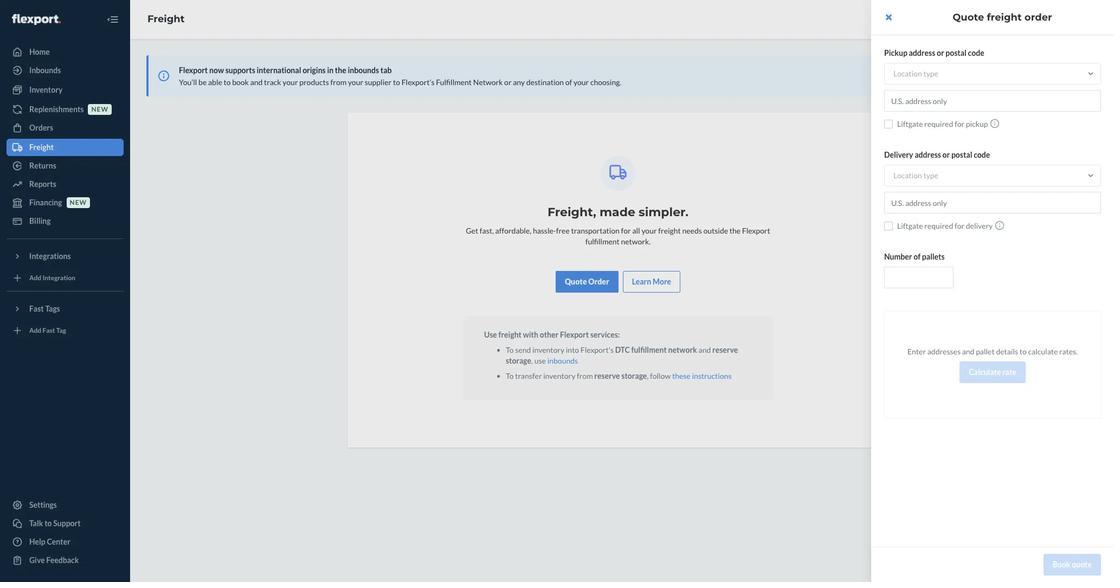 Task type: locate. For each thing, give the bounding box(es) containing it.
liftgate
[[897, 119, 923, 129], [897, 221, 923, 230]]

center
[[1091, 271, 1100, 294]]

freight
[[987, 11, 1022, 23]]

location type down pickup address or postal code
[[894, 69, 939, 78]]

liftgate for liftgate required for pickup
[[897, 119, 923, 129]]

for
[[955, 119, 965, 129], [955, 221, 965, 230]]

address right pickup
[[909, 48, 936, 57]]

0 vertical spatial required
[[925, 119, 953, 129]]

or right pickup
[[937, 48, 944, 57]]

None number field
[[884, 267, 954, 288]]

liftgate up delivery
[[897, 119, 923, 129]]

0 vertical spatial address
[[909, 48, 936, 57]]

1 for from the top
[[955, 119, 965, 129]]

delivery address or postal code
[[884, 150, 990, 159]]

help
[[1091, 296, 1100, 311]]

0 vertical spatial code
[[968, 48, 985, 57]]

1 location from the top
[[894, 69, 922, 78]]

rates.
[[1060, 347, 1078, 356]]

for left delivery
[[955, 221, 965, 230]]

postal down pickup
[[952, 150, 973, 159]]

required for delivery
[[925, 221, 953, 230]]

location type
[[894, 69, 939, 78], [894, 171, 939, 180]]

quote freight order
[[953, 11, 1052, 23]]

book quote button
[[1044, 554, 1101, 576]]

2 type from the top
[[924, 171, 939, 180]]

required up pallets
[[925, 221, 953, 230]]

2 liftgate from the top
[[897, 221, 923, 230]]

calculate
[[969, 368, 1001, 377]]

required up delivery address or postal code
[[925, 119, 953, 129]]

2 location from the top
[[894, 171, 922, 180]]

number
[[884, 252, 912, 261]]

for for pickup
[[955, 119, 965, 129]]

u.s. address only text field up pickup
[[884, 90, 1101, 112]]

code
[[968, 48, 985, 57], [974, 150, 990, 159]]

1 vertical spatial location
[[894, 171, 922, 180]]

for left pickup
[[955, 119, 965, 129]]

2 location type from the top
[[894, 171, 939, 180]]

None checkbox
[[884, 120, 893, 128], [884, 222, 893, 230], [884, 120, 893, 128], [884, 222, 893, 230]]

1 vertical spatial postal
[[952, 150, 973, 159]]

or for pickup
[[937, 48, 944, 57]]

quote
[[953, 11, 984, 23]]

2 u.s. address only text field from the top
[[884, 192, 1101, 214]]

0 vertical spatial u.s. address only text field
[[884, 90, 1101, 112]]

1 required from the top
[[925, 119, 953, 129]]

required for pickup
[[925, 119, 953, 129]]

address right delivery
[[915, 150, 941, 159]]

1 vertical spatial location type
[[894, 171, 939, 180]]

to
[[1020, 347, 1027, 356]]

rate
[[1003, 368, 1017, 377]]

1 type from the top
[[924, 69, 939, 78]]

required
[[925, 119, 953, 129], [925, 221, 953, 230]]

location type down delivery
[[894, 171, 939, 180]]

type down pickup address or postal code
[[924, 69, 939, 78]]

code down quote
[[968, 48, 985, 57]]

location
[[894, 69, 922, 78], [894, 171, 922, 180]]

1 vertical spatial for
[[955, 221, 965, 230]]

liftgate up "number of pallets"
[[897, 221, 923, 230]]

help center button
[[1085, 263, 1106, 319]]

0 vertical spatial location
[[894, 69, 922, 78]]

1 vertical spatial address
[[915, 150, 941, 159]]

1 location type from the top
[[894, 69, 939, 78]]

1 vertical spatial liftgate
[[897, 221, 923, 230]]

postal
[[946, 48, 967, 57], [952, 150, 973, 159]]

2 required from the top
[[925, 221, 953, 230]]

1 vertical spatial or
[[943, 150, 950, 159]]

0 vertical spatial for
[[955, 119, 965, 129]]

U.S. address only text field
[[884, 90, 1101, 112], [884, 192, 1101, 214]]

delivery
[[884, 150, 913, 159]]

2 for from the top
[[955, 221, 965, 230]]

type
[[924, 69, 939, 78], [924, 171, 939, 180]]

postal down quote
[[946, 48, 967, 57]]

liftgate required for pickup
[[897, 119, 988, 129]]

1 vertical spatial type
[[924, 171, 939, 180]]

1 vertical spatial code
[[974, 150, 990, 159]]

calculate rate
[[969, 368, 1017, 377]]

1 vertical spatial u.s. address only text field
[[884, 192, 1101, 214]]

location for delivery
[[894, 171, 922, 180]]

pickup
[[966, 119, 988, 129]]

type down delivery address or postal code
[[924, 171, 939, 180]]

u.s. address only text field for liftgate required for pickup
[[884, 90, 1101, 112]]

location type for delivery
[[894, 171, 939, 180]]

pallet
[[976, 347, 995, 356]]

or for delivery
[[943, 150, 950, 159]]

1 u.s. address only text field from the top
[[884, 90, 1101, 112]]

0 vertical spatial liftgate
[[897, 119, 923, 129]]

or down liftgate required for pickup
[[943, 150, 950, 159]]

addresses
[[928, 347, 961, 356]]

1 vertical spatial required
[[925, 221, 953, 230]]

0 vertical spatial location type
[[894, 69, 939, 78]]

code down pickup
[[974, 150, 990, 159]]

type for pickup
[[924, 69, 939, 78]]

type for delivery
[[924, 171, 939, 180]]

0 vertical spatial or
[[937, 48, 944, 57]]

0 vertical spatial postal
[[946, 48, 967, 57]]

u.s. address only text field up delivery
[[884, 192, 1101, 214]]

0 vertical spatial type
[[924, 69, 939, 78]]

location down pickup
[[894, 69, 922, 78]]

or
[[937, 48, 944, 57], [943, 150, 950, 159]]

address for pickup
[[909, 48, 936, 57]]

address
[[909, 48, 936, 57], [915, 150, 941, 159]]

calculate rate button
[[960, 362, 1026, 383]]

1 liftgate from the top
[[897, 119, 923, 129]]

location down delivery
[[894, 171, 922, 180]]



Task type: describe. For each thing, give the bounding box(es) containing it.
and
[[962, 347, 975, 356]]

enter
[[908, 347, 926, 356]]

code for pickup address or postal code
[[968, 48, 985, 57]]

enter addresses and pallet details to calculate rates.
[[908, 347, 1078, 356]]

location type for pickup
[[894, 69, 939, 78]]

of
[[914, 252, 921, 261]]

postal for delivery address or postal code
[[952, 150, 973, 159]]

for for delivery
[[955, 221, 965, 230]]

pickup
[[884, 48, 908, 57]]

book
[[1053, 560, 1071, 569]]

calculate
[[1028, 347, 1058, 356]]

liftgate required for delivery
[[897, 221, 993, 230]]

close image
[[886, 13, 892, 22]]

quote
[[1072, 560, 1092, 569]]

details
[[996, 347, 1018, 356]]

code for delivery address or postal code
[[974, 150, 990, 159]]

help center
[[1091, 271, 1100, 311]]

location for pickup
[[894, 69, 922, 78]]

book quote
[[1053, 560, 1092, 569]]

liftgate for liftgate required for delivery
[[897, 221, 923, 230]]

postal for pickup address or postal code
[[946, 48, 967, 57]]

address for delivery
[[915, 150, 941, 159]]

pickup address or postal code
[[884, 48, 985, 57]]

pallets
[[922, 252, 945, 261]]

number of pallets
[[884, 252, 945, 261]]

order
[[1025, 11, 1052, 23]]

delivery
[[966, 221, 993, 230]]

u.s. address only text field for liftgate required for delivery
[[884, 192, 1101, 214]]



Task type: vqa. For each thing, say whether or not it's contained in the screenshot.
the top a
no



